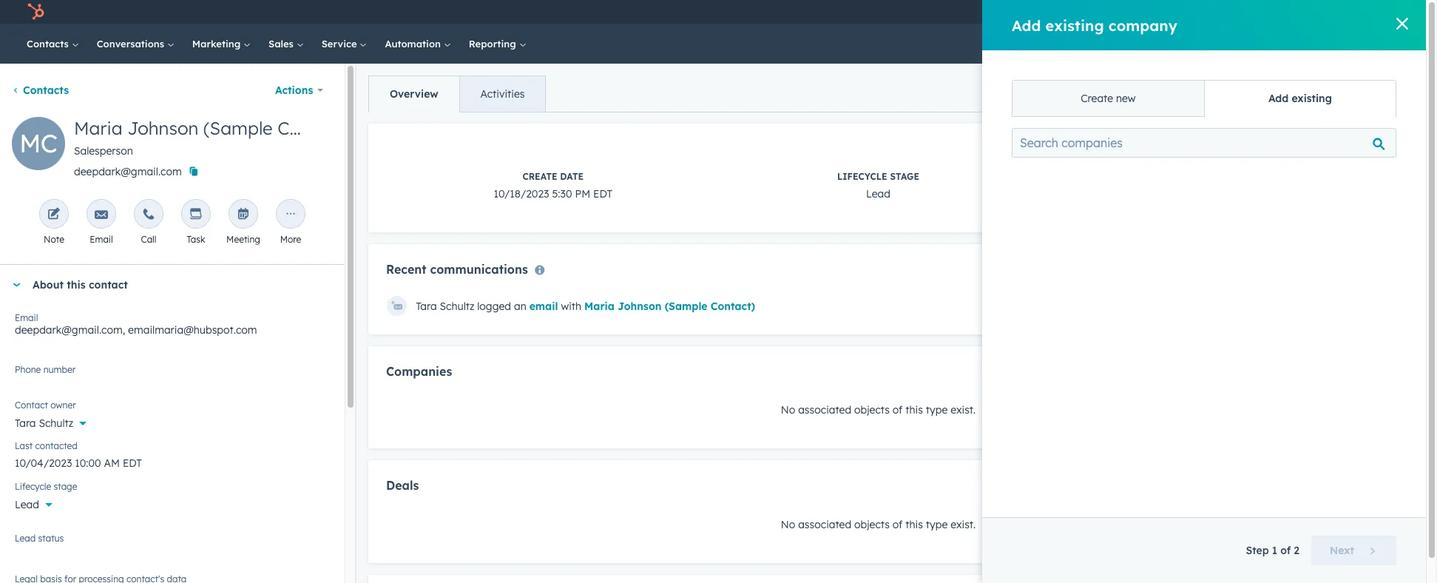 Task type: vqa. For each thing, say whether or not it's contained in the screenshot.
third Picker from the top
no



Task type: describe. For each thing, give the bounding box(es) containing it.
5:30
[[552, 187, 572, 201]]

apoptosis
[[1297, 6, 1342, 18]]

reporting
[[469, 38, 519, 50]]

salesperson
[[74, 144, 133, 158]]

automation link
[[376, 24, 460, 64]]

hubspot image
[[27, 3, 44, 21]]

navigation containing overview
[[369, 75, 546, 112]]

1 vertical spatial contacts
[[23, 84, 69, 97]]

activities link
[[459, 76, 546, 112]]

last contacted
[[15, 440, 78, 451]]

associated for deals
[[799, 518, 852, 531]]

exist. for companies
[[951, 404, 976, 417]]

overview link
[[369, 76, 459, 112]]

help image
[[1196, 7, 1209, 20]]

about
[[33, 278, 64, 292]]

task
[[187, 234, 205, 245]]

about this contact
[[33, 278, 128, 292]]

automation
[[385, 38, 444, 50]]

meeting
[[227, 234, 260, 245]]

marketplaces image
[[1168, 7, 1181, 20]]

create date 10/18/2023 5:30 pm edt
[[494, 171, 613, 201]]

call image
[[142, 208, 155, 222]]

lead for lead
[[15, 498, 39, 511]]

Search HubSpot search field
[[1219, 31, 1400, 56]]

actions
[[275, 84, 313, 97]]

objects for companies
[[855, 404, 890, 417]]

search button
[[1385, 31, 1413, 56]]

no associated objects of this type exist. for deals
[[781, 518, 976, 531]]

communications
[[430, 262, 528, 277]]

help button
[[1190, 0, 1215, 24]]

pm
[[575, 187, 591, 201]]

1 horizontal spatial maria
[[585, 299, 615, 313]]

activities
[[481, 87, 525, 101]]

emailmaria@hubspot.com
[[128, 323, 257, 337]]

(sample inside the "maria johnson (sample contact) salesperson"
[[204, 117, 273, 139]]

recent
[[386, 262, 427, 277]]

caret image
[[12, 283, 21, 287]]

contacted
[[35, 440, 78, 451]]

an
[[514, 299, 527, 313]]

1 vertical spatial contacts link
[[12, 84, 69, 97]]

this for deals
[[906, 518, 923, 531]]

schultz for tara schultz
[[39, 417, 73, 430]]

phone
[[15, 364, 41, 375]]

reporting link
[[460, 24, 535, 64]]

2
[[1381, 6, 1387, 18]]

Phone number text field
[[15, 362, 330, 391]]

lead for lead status
[[15, 533, 36, 544]]

lead status
[[15, 533, 64, 544]]

0 vertical spatial contacts link
[[18, 24, 88, 64]]

lifecycle stage
[[15, 481, 77, 492]]

notifications image
[[1252, 7, 1266, 20]]

lifecycle for lifecycle stage lead
[[838, 171, 888, 182]]

edt
[[594, 187, 613, 201]]

upgrade
[[1076, 7, 1118, 19]]

about this contact button
[[0, 265, 330, 305]]

tara schultz
[[15, 417, 73, 430]]

with
[[561, 299, 582, 313]]

service link
[[313, 24, 376, 64]]

conversations link
[[88, 24, 183, 64]]

menu containing apoptosis studios 2
[[1051, 0, 1409, 29]]

of for companies
[[893, 404, 903, 417]]

tara schultz button
[[15, 408, 330, 433]]

tara schultz image
[[1281, 5, 1294, 18]]

stage
[[54, 481, 77, 492]]

email for email
[[90, 234, 113, 245]]



Task type: locate. For each thing, give the bounding box(es) containing it.
1 no from the top
[[781, 404, 796, 417]]

1 vertical spatial no
[[781, 518, 796, 531]]

search image
[[1393, 37, 1406, 50]]

0 vertical spatial lead
[[867, 187, 891, 201]]

this for companies
[[906, 404, 923, 417]]

associated
[[799, 404, 852, 417], [799, 518, 852, 531]]

tara
[[416, 299, 437, 313], [15, 417, 36, 430]]

1 vertical spatial this
[[906, 404, 923, 417]]

maria right the with at the bottom left
[[585, 299, 615, 313]]

2 vertical spatial this
[[906, 518, 923, 531]]

of
[[893, 404, 903, 417], [893, 518, 903, 531]]

schultz for tara schultz logged an email with maria johnson (sample contact)
[[440, 299, 475, 313]]

email link
[[530, 299, 558, 313]]

1 horizontal spatial lifecycle
[[838, 171, 888, 182]]

0 vertical spatial associated
[[799, 404, 852, 417]]

2 vertical spatial lead
[[15, 533, 36, 544]]

calling icon image
[[1136, 7, 1150, 21]]

schultz down owner
[[39, 417, 73, 430]]

note
[[44, 234, 64, 245]]

tara inside tara schultz popup button
[[15, 417, 36, 430]]

0 vertical spatial of
[[893, 404, 903, 417]]

date
[[560, 171, 584, 182]]

1 vertical spatial lifecycle
[[15, 481, 51, 492]]

1 type from the top
[[926, 404, 948, 417]]

marketing
[[192, 38, 244, 50]]

tara for tara schultz logged an email with maria johnson (sample contact)
[[416, 299, 437, 313]]

contacts
[[27, 38, 72, 50], [23, 84, 69, 97]]

maria johnson (sample contact) link
[[585, 299, 756, 313]]

upgrade image
[[1060, 7, 1073, 20]]

email for email deepdark@gmail.com, emailmaria@hubspot.com
[[15, 312, 38, 323]]

service
[[322, 38, 360, 50]]

objects for deals
[[855, 518, 890, 531]]

lifecycle for lifecycle stage
[[15, 481, 51, 492]]

no for deals
[[781, 518, 796, 531]]

0 vertical spatial no associated objects of this type exist.
[[781, 404, 976, 417]]

contact) inside the "maria johnson (sample contact) salesperson"
[[278, 117, 351, 139]]

0 horizontal spatial email
[[15, 312, 38, 323]]

1 vertical spatial (sample
[[665, 299, 708, 313]]

contact
[[15, 400, 48, 411]]

0 vertical spatial contact)
[[278, 117, 351, 139]]

sales
[[269, 38, 297, 50]]

lifecycle
[[838, 171, 888, 182], [15, 481, 51, 492]]

1 vertical spatial no associated objects of this type exist.
[[781, 518, 976, 531]]

lead
[[867, 187, 891, 201], [15, 498, 39, 511], [15, 533, 36, 544]]

schultz
[[440, 299, 475, 313], [39, 417, 73, 430]]

actions button
[[266, 75, 333, 105]]

contact owner
[[15, 400, 76, 411]]

stage
[[891, 171, 920, 182]]

hubspot link
[[18, 3, 55, 21]]

marketplaces button
[[1159, 0, 1190, 24]]

objects
[[855, 404, 890, 417], [855, 518, 890, 531]]

contact)
[[278, 117, 351, 139], [711, 299, 756, 313]]

0 vertical spatial contacts
[[27, 38, 72, 50]]

lead down stage
[[867, 187, 891, 201]]

(sample
[[204, 117, 273, 139], [665, 299, 708, 313]]

2 of from the top
[[893, 518, 903, 531]]

2 objects from the top
[[855, 518, 890, 531]]

0 horizontal spatial johnson
[[127, 117, 199, 139]]

0 vertical spatial lifecycle
[[838, 171, 888, 182]]

email image
[[95, 208, 108, 222]]

0 horizontal spatial lifecycle
[[15, 481, 51, 492]]

no for companies
[[781, 404, 796, 417]]

maria johnson (sample contact) salesperson
[[74, 117, 351, 158]]

recent communications
[[386, 262, 528, 277]]

exist. for deals
[[951, 518, 976, 531]]

schultz inside popup button
[[39, 417, 73, 430]]

1 vertical spatial schultz
[[39, 417, 73, 430]]

2 exist. from the top
[[951, 518, 976, 531]]

tara down the recent
[[416, 299, 437, 313]]

calling icon button
[[1130, 1, 1155, 23]]

tara schultz logged an email with maria johnson (sample contact)
[[416, 299, 756, 313]]

no associated objects of this type exist. for companies
[[781, 404, 976, 417]]

type
[[926, 404, 948, 417], [926, 518, 948, 531]]

meeting image
[[237, 208, 250, 222]]

0 vertical spatial this
[[67, 278, 86, 292]]

1 vertical spatial type
[[926, 518, 948, 531]]

johnson
[[127, 117, 199, 139], [618, 299, 662, 313]]

menu item
[[1215, 0, 1246, 24]]

contact
[[89, 278, 128, 292]]

1 vertical spatial maria
[[585, 299, 615, 313]]

note image
[[47, 208, 61, 222]]

status
[[38, 533, 64, 544]]

email deepdark@gmail.com, emailmaria@hubspot.com
[[15, 312, 257, 337]]

sales link
[[260, 24, 313, 64]]

1 horizontal spatial email
[[90, 234, 113, 245]]

2 type from the top
[[926, 518, 948, 531]]

0 vertical spatial type
[[926, 404, 948, 417]]

johnson right the with at the bottom left
[[618, 299, 662, 313]]

last
[[15, 440, 33, 451]]

deepdark@gmail.com
[[74, 165, 182, 178]]

1 associated from the top
[[799, 404, 852, 417]]

0 vertical spatial no
[[781, 404, 796, 417]]

overview
[[390, 87, 439, 101]]

2 no associated objects of this type exist. from the top
[[781, 518, 976, 531]]

this inside dropdown button
[[67, 278, 86, 292]]

0 horizontal spatial (sample
[[204, 117, 273, 139]]

apoptosis studios 2 button
[[1272, 0, 1409, 24]]

maria up salesperson
[[74, 117, 122, 139]]

2 associated from the top
[[799, 518, 852, 531]]

phone number
[[15, 364, 76, 375]]

1 horizontal spatial (sample
[[665, 299, 708, 313]]

0 vertical spatial email
[[90, 234, 113, 245]]

more image
[[284, 208, 297, 222]]

0 vertical spatial tara
[[416, 299, 437, 313]]

lifecycle stage lead
[[838, 171, 920, 201]]

1 exist. from the top
[[951, 404, 976, 417]]

1 vertical spatial exist.
[[951, 518, 976, 531]]

10/18/2023
[[494, 187, 549, 201]]

tara for tara schultz
[[15, 417, 36, 430]]

marketing link
[[183, 24, 260, 64]]

0 vertical spatial maria
[[74, 117, 122, 139]]

conversations
[[97, 38, 167, 50]]

1 vertical spatial lead
[[15, 498, 39, 511]]

1 vertical spatial associated
[[799, 518, 852, 531]]

email
[[530, 299, 558, 313]]

studios
[[1345, 6, 1379, 18]]

1 horizontal spatial schultz
[[440, 299, 475, 313]]

0 horizontal spatial tara
[[15, 417, 36, 430]]

1 no associated objects of this type exist. from the top
[[781, 404, 976, 417]]

navigation
[[369, 75, 546, 112]]

type for deals
[[926, 518, 948, 531]]

1 horizontal spatial contact)
[[711, 299, 756, 313]]

0 vertical spatial schultz
[[440, 299, 475, 313]]

Last contacted text field
[[15, 449, 330, 473]]

maria
[[74, 117, 122, 139], [585, 299, 615, 313]]

logged
[[478, 299, 511, 313]]

create
[[523, 171, 558, 182]]

1 horizontal spatial johnson
[[618, 299, 662, 313]]

0 vertical spatial (sample
[[204, 117, 273, 139]]

number
[[43, 364, 76, 375]]

0 vertical spatial exist.
[[951, 404, 976, 417]]

task image
[[189, 208, 203, 222]]

contacts link
[[18, 24, 88, 64], [12, 84, 69, 97]]

johnson up deepdark@gmail.com at the left of page
[[127, 117, 199, 139]]

deepdark@gmail.com,
[[15, 323, 125, 337]]

0 vertical spatial objects
[[855, 404, 890, 417]]

email down "caret" image at the top left
[[15, 312, 38, 323]]

no
[[781, 404, 796, 417], [781, 518, 796, 531]]

0 horizontal spatial maria
[[74, 117, 122, 139]]

1 vertical spatial tara
[[15, 417, 36, 430]]

deals
[[386, 478, 419, 493]]

1 vertical spatial objects
[[855, 518, 890, 531]]

email down email icon
[[90, 234, 113, 245]]

more
[[280, 234, 301, 245]]

1 vertical spatial contact)
[[711, 299, 756, 313]]

this
[[67, 278, 86, 292], [906, 404, 923, 417], [906, 518, 923, 531]]

lead button
[[15, 490, 330, 514]]

lead left status
[[15, 533, 36, 544]]

lifecycle inside lifecycle stage lead
[[838, 171, 888, 182]]

email inside email deepdark@gmail.com, emailmaria@hubspot.com
[[15, 312, 38, 323]]

owner
[[51, 400, 76, 411]]

menu
[[1051, 0, 1409, 29]]

lead down lifecycle stage
[[15, 498, 39, 511]]

associated for companies
[[799, 404, 852, 417]]

1 vertical spatial of
[[893, 518, 903, 531]]

schultz down recent communications
[[440, 299, 475, 313]]

no associated objects of this type exist.
[[781, 404, 976, 417], [781, 518, 976, 531]]

0 horizontal spatial contact)
[[278, 117, 351, 139]]

0 horizontal spatial schultz
[[39, 417, 73, 430]]

1 horizontal spatial tara
[[416, 299, 437, 313]]

lead inside lifecycle stage lead
[[867, 187, 891, 201]]

call
[[141, 234, 156, 245]]

type for companies
[[926, 404, 948, 417]]

0 vertical spatial johnson
[[127, 117, 199, 139]]

1 vertical spatial johnson
[[618, 299, 662, 313]]

exist.
[[951, 404, 976, 417], [951, 518, 976, 531]]

2 no from the top
[[781, 518, 796, 531]]

notifications button
[[1246, 0, 1272, 24]]

tara down contact
[[15, 417, 36, 430]]

1 of from the top
[[893, 404, 903, 417]]

email
[[90, 234, 113, 245], [15, 312, 38, 323]]

1 vertical spatial email
[[15, 312, 38, 323]]

maria inside the "maria johnson (sample contact) salesperson"
[[74, 117, 122, 139]]

1 objects from the top
[[855, 404, 890, 417]]

lead inside popup button
[[15, 498, 39, 511]]

companies
[[386, 364, 452, 379]]

apoptosis studios 2
[[1297, 6, 1387, 18]]

of for deals
[[893, 518, 903, 531]]

johnson inside the "maria johnson (sample contact) salesperson"
[[127, 117, 199, 139]]



